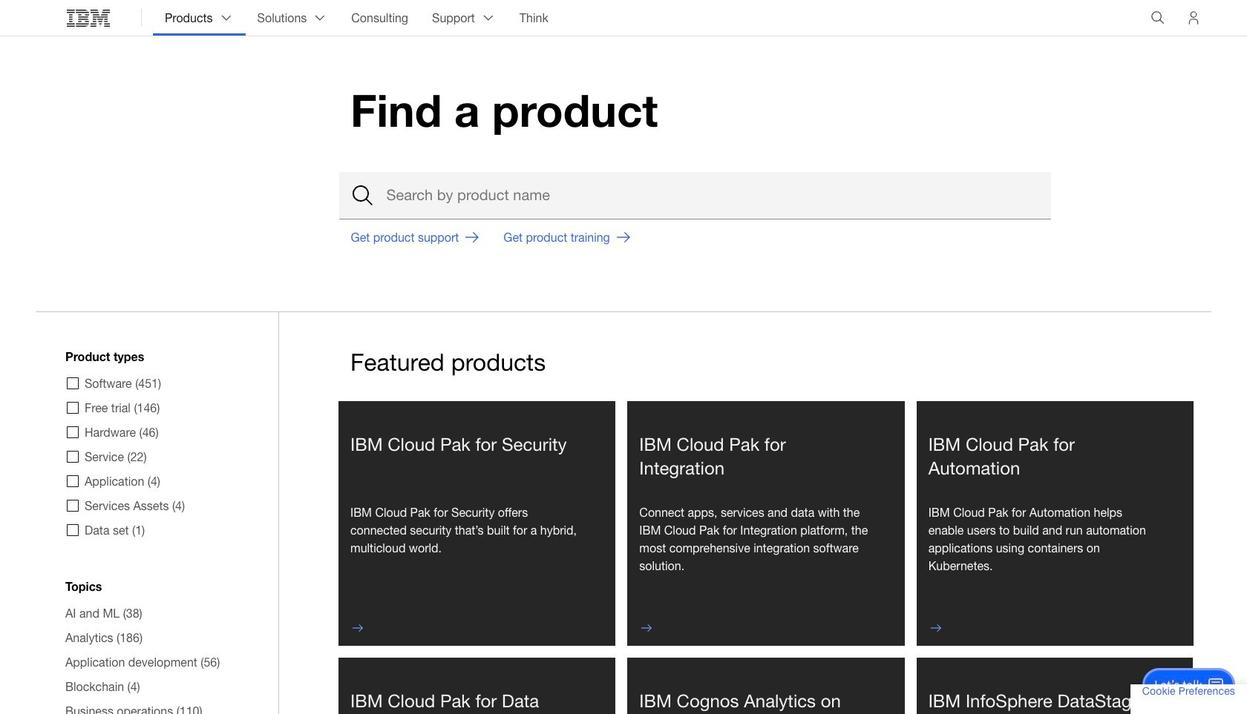 Task type: describe. For each thing, give the bounding box(es) containing it.
let's talk element
[[1155, 678, 1202, 694]]

Search text field
[[339, 172, 1051, 219]]



Task type: locate. For each thing, give the bounding box(es) containing it.
search element
[[339, 172, 1051, 219]]



